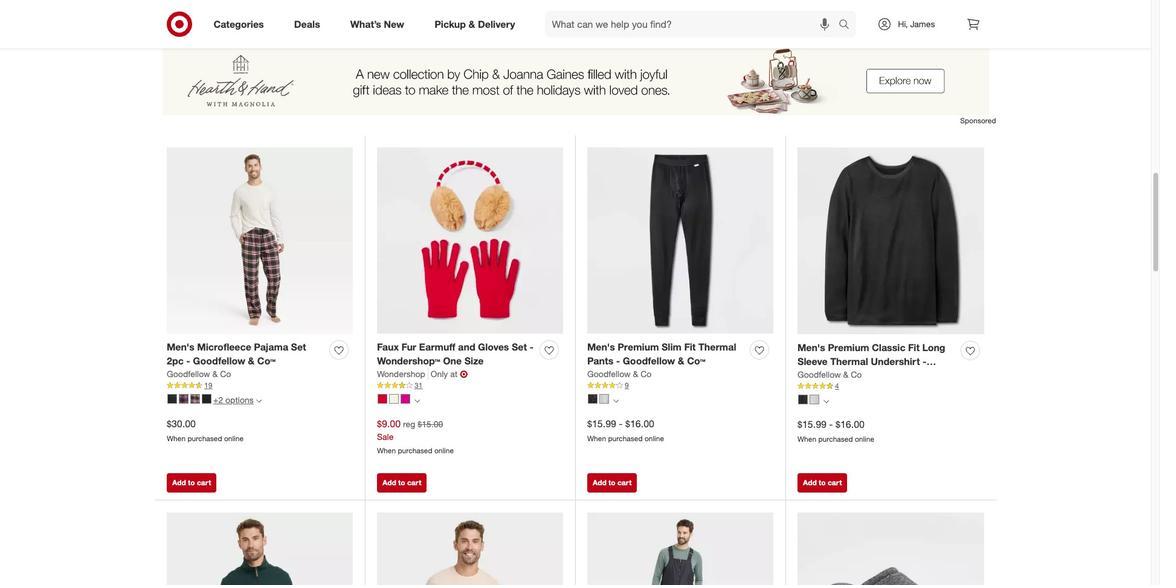Task type: describe. For each thing, give the bounding box(es) containing it.
what's new
[[350, 18, 404, 30]]

faux
[[377, 341, 399, 353]]

men's premium classic fit long sleeve thermal undershirt - goodfellow & co™
[[798, 342, 946, 381]]

2pc
[[167, 355, 184, 367]]

$15.00
[[418, 419, 443, 429]]

one
[[443, 355, 462, 367]]

purchased down 9
[[608, 434, 643, 443]]

pants
[[588, 355, 614, 367]]

when inside $9.00 reg $15.00 sale when purchased online
[[377, 446, 396, 455]]

online down the 4 link on the right bottom
[[855, 435, 875, 444]]

earmuff
[[419, 341, 456, 353]]

19 link
[[167, 380, 353, 391]]

co™ inside men's premium classic fit long sleeve thermal undershirt - goodfellow & co™
[[862, 369, 881, 381]]

blue image
[[179, 394, 189, 404]]

undershirt
[[871, 356, 920, 368]]

slim
[[662, 341, 682, 353]]

gray image for men's premium slim fit thermal pants - goodfellow & co™
[[600, 394, 609, 404]]

wondershop
[[377, 369, 425, 379]]

all colors element for men's premium classic fit long sleeve thermal undershirt - goodfellow & co™
[[824, 397, 829, 405]]

pajama
[[254, 341, 288, 353]]

pink image
[[401, 394, 410, 404]]

$16.00 for thermal
[[836, 418, 865, 431]]

only
[[431, 369, 448, 379]]

$15.99 - $16.00 when purchased online for -
[[588, 418, 664, 443]]

hi,
[[898, 19, 908, 29]]

purchased inside $9.00 reg $15.00 sale when purchased online
[[398, 446, 433, 455]]

premium for thermal
[[828, 342, 870, 354]]

categories
[[214, 18, 264, 30]]

hi, james
[[898, 19, 935, 29]]

wondershop link
[[377, 368, 428, 380]]

+2
[[213, 395, 223, 405]]

men's microfleece pajama set 2pc - goodfellow & co™ link
[[167, 341, 325, 368]]

all colors + 2 more colors image
[[256, 398, 262, 404]]

cream image
[[190, 394, 200, 404]]

what's new link
[[340, 11, 420, 37]]

goodfellow & co for thermal
[[798, 369, 862, 380]]

co™ inside men's premium slim fit thermal pants - goodfellow & co™
[[687, 355, 706, 367]]

4
[[835, 381, 839, 391]]

microfleece
[[197, 341, 251, 353]]

sale
[[377, 432, 394, 442]]

delivery
[[478, 18, 515, 30]]

goodfellow & co for -
[[588, 369, 652, 379]]

purchased down 4
[[819, 435, 853, 444]]

search
[[834, 19, 863, 31]]

thermal inside men's premium slim fit thermal pants - goodfellow & co™
[[699, 341, 737, 353]]

$30.00 when purchased online
[[167, 418, 244, 443]]

all colors image for faux fur earmuff and gloves set - wondershop™ one size
[[415, 398, 420, 404]]

$16.00 for -
[[626, 418, 655, 430]]

faux fur earmuff and gloves set - wondershop™ one size
[[377, 341, 534, 367]]

What can we help you find? suggestions appear below search field
[[545, 11, 842, 37]]

thermal inside men's premium classic fit long sleeve thermal undershirt - goodfellow & co™
[[831, 356, 869, 368]]

fit for thermal
[[685, 341, 696, 353]]

categories link
[[203, 11, 279, 37]]

online down 9 link
[[645, 434, 664, 443]]

$9.00 reg $15.00 sale when purchased online
[[377, 418, 454, 455]]

fit for long
[[909, 342, 920, 354]]

men's premium classic fit long sleeve thermal undershirt - goodfellow & co™ link
[[798, 341, 956, 381]]

$15.99 - $16.00 when purchased online for thermal
[[798, 418, 875, 444]]

what's
[[350, 18, 381, 30]]

at
[[450, 369, 458, 379]]

men's for pants
[[588, 341, 615, 353]]

- inside men's premium classic fit long sleeve thermal undershirt - goodfellow & co™
[[923, 356, 927, 368]]

pickup
[[435, 18, 466, 30]]

long
[[923, 342, 946, 354]]

$15.99 for men's premium classic fit long sleeve thermal undershirt - goodfellow & co™
[[798, 418, 827, 431]]

goodfellow & co for goodfellow
[[167, 369, 231, 379]]

4 link
[[798, 381, 985, 392]]

advertisement region
[[155, 47, 997, 116]]

and
[[458, 341, 476, 353]]

sponsored
[[961, 116, 997, 125]]

all colors image for men's premium classic fit long sleeve thermal undershirt - goodfellow & co™
[[824, 399, 829, 404]]

goodfellow & co link for -
[[588, 368, 652, 380]]

pickup & delivery
[[435, 18, 515, 30]]

purchased inside $30.00 when purchased online
[[188, 434, 222, 443]]

goodfellow inside men's microfleece pajama set 2pc - goodfellow & co™
[[193, 355, 245, 367]]

- inside men's premium slim fit thermal pants - goodfellow & co™
[[616, 355, 620, 367]]

all colors image for men's premium slim fit thermal pants - goodfellow & co™
[[614, 398, 619, 404]]

all colors element for faux fur earmuff and gloves set - wondershop™ one size
[[415, 397, 420, 404]]



Task type: vqa. For each thing, say whether or not it's contained in the screenshot.
$15.99 - $16.00 When purchased online for -
yes



Task type: locate. For each thing, give the bounding box(es) containing it.
1 vertical spatial thermal
[[831, 356, 869, 368]]

1 horizontal spatial goodfellow & co
[[588, 369, 652, 379]]

purchased
[[188, 434, 222, 443], [608, 434, 643, 443], [819, 435, 853, 444], [398, 446, 433, 455]]

premium inside men's premium slim fit thermal pants - goodfellow & co™
[[618, 341, 659, 353]]

premium for -
[[618, 341, 659, 353]]

1 horizontal spatial fit
[[909, 342, 920, 354]]

fit inside men's premium slim fit thermal pants - goodfellow & co™
[[685, 341, 696, 353]]

goodfellow
[[193, 355, 245, 367], [623, 355, 675, 367], [167, 369, 210, 379], [588, 369, 631, 379], [798, 369, 850, 381], [798, 369, 841, 380]]

faux fur earmuff and gloves set - wondershop™ one size link
[[377, 341, 535, 368]]

- inside faux fur earmuff and gloves set - wondershop™ one size
[[530, 341, 534, 353]]

& down men's premium slim fit thermal pants - goodfellow & co™
[[633, 369, 638, 379]]

goodfellow & co link for thermal
[[798, 369, 862, 381]]

$30.00
[[167, 418, 196, 430]]

men's microfleece pajama set 2pc - goodfellow & co™
[[167, 341, 306, 367]]

& down "pajama"
[[248, 355, 255, 367]]

co up the 4 link on the right bottom
[[851, 369, 862, 380]]

0 horizontal spatial black image
[[167, 394, 177, 404]]

31 link
[[377, 380, 563, 391]]

men's premium slim fit thermal pants - goodfellow & co™ link
[[588, 341, 745, 368]]

black image
[[167, 394, 177, 404], [588, 394, 598, 404]]

0 horizontal spatial all colors element
[[415, 397, 420, 404]]

classic
[[872, 342, 906, 354]]

goodfellow & co up 4
[[798, 369, 862, 380]]

all colors element
[[415, 397, 420, 404], [614, 397, 619, 404], [824, 397, 829, 405]]

premium inside men's premium classic fit long sleeve thermal undershirt - goodfellow & co™
[[828, 342, 870, 354]]

co for -
[[641, 369, 652, 379]]

all colors image right black icon
[[824, 399, 829, 404]]

2 horizontal spatial all colors image
[[824, 399, 829, 404]]

1 set from the left
[[291, 341, 306, 353]]

james
[[911, 19, 935, 29]]

deals link
[[284, 11, 335, 37]]

& down slim
[[678, 355, 685, 367]]

gray image down pants
[[600, 394, 609, 404]]

19
[[204, 381, 212, 390]]

1 horizontal spatial $15.99 - $16.00 when purchased online
[[798, 418, 875, 444]]

cart
[[197, 17, 211, 26], [407, 17, 422, 26], [618, 17, 632, 26], [828, 17, 842, 26], [197, 478, 211, 487], [407, 478, 422, 487], [618, 478, 632, 487], [828, 478, 842, 487]]

search button
[[834, 11, 863, 40]]

goodfellow & co link up 4
[[798, 369, 862, 381]]

$15.99
[[588, 418, 617, 430], [798, 418, 827, 431]]

+2 options button
[[162, 391, 267, 410]]

goodfellow & co up 19
[[167, 369, 231, 379]]

co down men's microfleece pajama set 2pc - goodfellow & co™
[[220, 369, 231, 379]]

& inside men's premium classic fit long sleeve thermal undershirt - goodfellow & co™
[[853, 369, 860, 381]]

0 horizontal spatial goodfellow & co
[[167, 369, 231, 379]]

2 horizontal spatial co
[[851, 369, 862, 380]]

set right "pajama"
[[291, 341, 306, 353]]

co™ up 9 link
[[687, 355, 706, 367]]

add to cart
[[172, 17, 211, 26], [383, 17, 422, 26], [593, 17, 632, 26], [803, 17, 842, 26], [172, 478, 211, 487], [383, 478, 422, 487], [593, 478, 632, 487], [803, 478, 842, 487]]

0 horizontal spatial fit
[[685, 341, 696, 353]]

goodfellow & co link up 19
[[167, 368, 231, 380]]

0 vertical spatial thermal
[[699, 341, 737, 353]]

men's premium slim fit thermal pants - goodfellow & co™
[[588, 341, 737, 367]]

goodfellow & co link up 9
[[588, 368, 652, 380]]

gray image
[[600, 394, 609, 404], [810, 395, 820, 404]]

red image
[[378, 394, 387, 404]]

9
[[625, 381, 629, 390]]

co for thermal
[[851, 369, 862, 380]]

& inside men's premium slim fit thermal pants - goodfellow & co™
[[678, 355, 685, 367]]

men's quarter-zip sweatshirt - goodfellow & co™ image
[[167, 513, 353, 585], [167, 513, 353, 585]]

2 horizontal spatial all colors element
[[824, 397, 829, 405]]

1 horizontal spatial set
[[512, 341, 527, 353]]

0 horizontal spatial men's
[[167, 341, 194, 353]]

1 horizontal spatial goodfellow & co link
[[588, 368, 652, 380]]

men's
[[167, 341, 194, 353], [588, 341, 615, 353], [798, 342, 826, 354]]

all colors element down pants
[[614, 397, 619, 404]]

premium
[[618, 341, 659, 353], [828, 342, 870, 354]]

set
[[291, 341, 306, 353], [512, 341, 527, 353]]

fur
[[402, 341, 417, 353]]

deals
[[294, 18, 320, 30]]

1 horizontal spatial all colors image
[[614, 398, 619, 404]]

faux fur earmuff and gloves set - wondershop™ one size image
[[377, 147, 563, 334], [377, 147, 563, 334]]

men's regular fit short sleeve crewneck t-shirt - goodfellow & co™ image
[[377, 513, 563, 585], [377, 513, 563, 585]]

fit
[[685, 341, 696, 353], [909, 342, 920, 354]]

0 horizontal spatial $15.99
[[588, 418, 617, 430]]

1 horizontal spatial $16.00
[[836, 418, 865, 431]]

co™ down "pajama"
[[257, 355, 276, 367]]

&
[[469, 18, 475, 30], [248, 355, 255, 367], [678, 355, 685, 367], [212, 369, 218, 379], [633, 369, 638, 379], [844, 369, 849, 380], [853, 369, 860, 381]]

when
[[167, 434, 186, 443], [588, 434, 606, 443], [798, 435, 817, 444], [377, 446, 396, 455]]

all colors element right black icon
[[824, 397, 829, 405]]

co™ down the undershirt
[[862, 369, 881, 381]]

$9.00
[[377, 418, 401, 430]]

add to cart button
[[167, 12, 217, 32], [377, 12, 427, 32], [588, 12, 637, 32], [798, 12, 848, 32], [167, 474, 217, 493], [377, 474, 427, 493], [588, 474, 637, 493], [798, 474, 848, 493]]

options
[[226, 395, 254, 405]]

add
[[172, 17, 186, 26], [383, 17, 396, 26], [593, 17, 607, 26], [803, 17, 817, 26], [172, 478, 186, 487], [383, 478, 396, 487], [593, 478, 607, 487], [803, 478, 817, 487]]

men's inside men's premium slim fit thermal pants - goodfellow & co™
[[588, 341, 615, 353]]

1 horizontal spatial co
[[641, 369, 652, 379]]

1 horizontal spatial thermal
[[831, 356, 869, 368]]

0 horizontal spatial co
[[220, 369, 231, 379]]

fit inside men's premium classic fit long sleeve thermal undershirt - goodfellow & co™
[[909, 342, 920, 354]]

all colors image
[[415, 398, 420, 404], [614, 398, 619, 404], [824, 399, 829, 404]]

& inside 'link'
[[469, 18, 475, 30]]

goodfellow inside men's premium slim fit thermal pants - goodfellow & co™
[[623, 355, 675, 367]]

0 horizontal spatial thermal
[[699, 341, 737, 353]]

& right pickup
[[469, 18, 475, 30]]

& up +2
[[212, 369, 218, 379]]

online inside $30.00 when purchased online
[[224, 434, 244, 443]]

-
[[530, 341, 534, 353], [186, 355, 190, 367], [616, 355, 620, 367], [923, 356, 927, 368], [619, 418, 623, 430], [830, 418, 833, 431]]

2 set from the left
[[512, 341, 527, 353]]

+2 options
[[213, 395, 254, 405]]

men's premium classic fit long sleeve thermal undershirt - goodfellow & co™ image
[[798, 147, 985, 334], [798, 147, 985, 334]]

wondershop only at ¬
[[377, 368, 468, 380]]

1 black image from the left
[[167, 394, 177, 404]]

0 horizontal spatial $16.00
[[626, 418, 655, 430]]

all colors + 2 more colors element
[[256, 397, 262, 404]]

$15.99 for men's premium slim fit thermal pants - goodfellow & co™
[[588, 418, 617, 430]]

all colors element right pink icon on the bottom left of page
[[415, 397, 420, 404]]

set right gloves
[[512, 341, 527, 353]]

black image down pants
[[588, 394, 598, 404]]

online down $15.00
[[435, 446, 454, 455]]

2 black image from the left
[[588, 394, 598, 404]]

when inside $30.00 when purchased online
[[167, 434, 186, 443]]

goodfellow & co up 9
[[588, 369, 652, 379]]

1 horizontal spatial black image
[[588, 394, 598, 404]]

- inside men's microfleece pajama set 2pc - goodfellow & co™
[[186, 355, 190, 367]]

premium left slim
[[618, 341, 659, 353]]

men's inside men's premium classic fit long sleeve thermal undershirt - goodfellow & co™
[[798, 342, 826, 354]]

fit right slim
[[685, 341, 696, 353]]

goodfellow & co link
[[167, 368, 231, 380], [588, 368, 652, 380], [798, 369, 862, 381]]

1 horizontal spatial men's
[[588, 341, 615, 353]]

set inside faux fur earmuff and gloves set - wondershop™ one size
[[512, 341, 527, 353]]

co™
[[257, 355, 276, 367], [687, 355, 706, 367], [862, 369, 881, 381]]

co for goodfellow
[[220, 369, 231, 379]]

1 horizontal spatial $15.99
[[798, 418, 827, 431]]

2 horizontal spatial goodfellow & co
[[798, 369, 862, 380]]

0 horizontal spatial all colors image
[[415, 398, 420, 404]]

0 horizontal spatial set
[[291, 341, 306, 353]]

men's microfleece pajama set 2pc - goodfellow & co™ image
[[167, 147, 353, 334], [167, 147, 353, 334]]

reg
[[403, 419, 416, 429]]

to
[[188, 17, 195, 26], [398, 17, 405, 26], [609, 17, 616, 26], [819, 17, 826, 26], [188, 478, 195, 487], [398, 478, 405, 487], [609, 478, 616, 487], [819, 478, 826, 487]]

& up the 4 link on the right bottom
[[844, 369, 849, 380]]

31
[[415, 381, 423, 390]]

1 horizontal spatial co™
[[687, 355, 706, 367]]

size
[[465, 355, 484, 367]]

gray image for men's premium classic fit long sleeve thermal undershirt - goodfellow & co™
[[810, 395, 820, 404]]

$15.99 - $16.00 when purchased online down 9
[[588, 418, 664, 443]]

black image inside +2 options dropdown button
[[167, 394, 177, 404]]

men's liam slide slippers - goodfellow & co™ black image
[[798, 513, 985, 585], [798, 513, 985, 585]]

premium up 4
[[828, 342, 870, 354]]

thermal up 4
[[831, 356, 869, 368]]

online down +2 options
[[224, 434, 244, 443]]

black image
[[799, 395, 808, 404]]

black image for $15.99
[[588, 394, 598, 404]]

sleeve
[[798, 356, 828, 368]]

& right 4
[[853, 369, 860, 381]]

0 horizontal spatial premium
[[618, 341, 659, 353]]

matte black image
[[202, 394, 212, 404]]

thermal
[[699, 341, 737, 353], [831, 356, 869, 368]]

0 horizontal spatial co™
[[257, 355, 276, 367]]

$16.00
[[626, 418, 655, 430], [836, 418, 865, 431]]

9 link
[[588, 380, 774, 391]]

2 horizontal spatial co™
[[862, 369, 881, 381]]

men's inside men's microfleece pajama set 2pc - goodfellow & co™
[[167, 341, 194, 353]]

thermal right slim
[[699, 341, 737, 353]]

goodfellow & co link for goodfellow
[[167, 368, 231, 380]]

co down men's premium slim fit thermal pants - goodfellow & co™
[[641, 369, 652, 379]]

1 horizontal spatial gray image
[[810, 395, 820, 404]]

online
[[224, 434, 244, 443], [645, 434, 664, 443], [855, 435, 875, 444], [435, 446, 454, 455]]

1 horizontal spatial all colors element
[[614, 397, 619, 404]]

all colors image right pink icon on the bottom left of page
[[415, 398, 420, 404]]

new
[[384, 18, 404, 30]]

gloves
[[478, 341, 509, 353]]

$15.99 - $16.00 when purchased online down 4
[[798, 418, 875, 444]]

$15.99 - $16.00 when purchased online
[[588, 418, 664, 443], [798, 418, 875, 444]]

all colors element for men's premium slim fit thermal pants - goodfellow & co™
[[614, 397, 619, 404]]

men's premium slim fit thermal pants - goodfellow & co™ image
[[588, 147, 774, 334], [588, 147, 774, 334]]

gray image right black icon
[[810, 395, 820, 404]]

wondershop™
[[377, 355, 441, 367]]

purchased down $30.00
[[188, 434, 222, 443]]

$16.00 down 9
[[626, 418, 655, 430]]

goodfellow & co
[[167, 369, 231, 379], [588, 369, 652, 379], [798, 369, 862, 380]]

0 horizontal spatial $15.99 - $16.00 when purchased online
[[588, 418, 664, 443]]

online inside $9.00 reg $15.00 sale when purchased online
[[435, 446, 454, 455]]

2 horizontal spatial goodfellow & co link
[[798, 369, 862, 381]]

men's for -
[[167, 341, 194, 353]]

¬
[[460, 368, 468, 380]]

0 horizontal spatial gray image
[[600, 394, 609, 404]]

men's snow bib pants - all in motion™ image
[[588, 513, 774, 585], [588, 513, 774, 585]]

pickup & delivery link
[[424, 11, 530, 37]]

all colors image down pants
[[614, 398, 619, 404]]

co
[[220, 369, 231, 379], [641, 369, 652, 379], [851, 369, 862, 380]]

black image for $30.00
[[167, 394, 177, 404]]

black image left blue 'icon'
[[167, 394, 177, 404]]

purchased down reg
[[398, 446, 433, 455]]

white image
[[389, 394, 399, 404]]

men's up 2pc in the left of the page
[[167, 341, 194, 353]]

& inside men's microfleece pajama set 2pc - goodfellow & co™
[[248, 355, 255, 367]]

$16.00 down 4
[[836, 418, 865, 431]]

men's up pants
[[588, 341, 615, 353]]

men's for sleeve
[[798, 342, 826, 354]]

goodfellow inside men's premium classic fit long sleeve thermal undershirt - goodfellow & co™
[[798, 369, 850, 381]]

fit left long on the right bottom of page
[[909, 342, 920, 354]]

co™ inside men's microfleece pajama set 2pc - goodfellow & co™
[[257, 355, 276, 367]]

2 horizontal spatial men's
[[798, 342, 826, 354]]

men's up sleeve
[[798, 342, 826, 354]]

1 horizontal spatial premium
[[828, 342, 870, 354]]

set inside men's microfleece pajama set 2pc - goodfellow & co™
[[291, 341, 306, 353]]

0 horizontal spatial goodfellow & co link
[[167, 368, 231, 380]]



